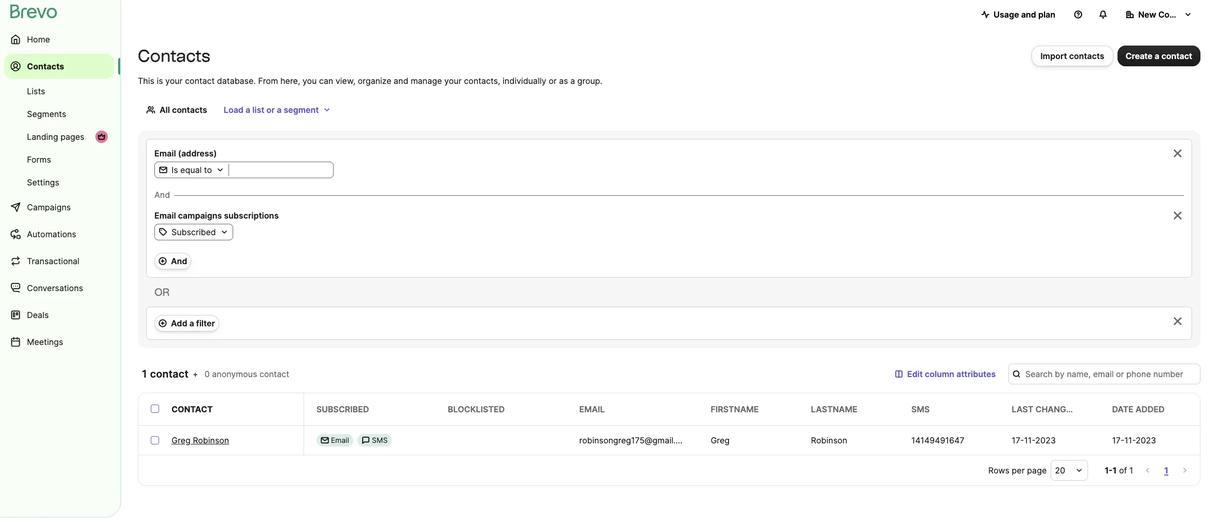 Task type: describe. For each thing, give the bounding box(es) containing it.
landing pages link
[[4, 126, 114, 147]]

2 2023 from the left
[[1136, 435, 1156, 446]]

is
[[171, 165, 178, 175]]

1 horizontal spatial or
[[549, 76, 557, 86]]

contact
[[171, 404, 213, 414]]

import contacts
[[1040, 51, 1104, 61]]

from
[[258, 76, 278, 86]]

robinsongreg175@gmail.com
[[579, 435, 692, 446]]

edit column attributes button
[[886, 364, 1004, 384]]

meetings
[[27, 337, 63, 347]]

1-
[[1105, 465, 1113, 476]]

1 your from the left
[[165, 76, 183, 86]]

changed
[[1035, 404, 1077, 414]]

conversations link
[[4, 276, 114, 300]]

you
[[303, 76, 317, 86]]

contacts for import contacts
[[1069, 51, 1104, 61]]

and button
[[154, 253, 191, 269]]

a right list
[[277, 105, 282, 115]]

equal
[[180, 165, 202, 175]]

here,
[[280, 76, 300, 86]]

1-1 of 1
[[1105, 465, 1133, 476]]

1 vertical spatial and
[[394, 76, 408, 86]]

1 11- from the left
[[1024, 435, 1035, 446]]

pages
[[60, 132, 84, 142]]

page
[[1027, 465, 1047, 476]]

0
[[205, 369, 210, 379]]

campaigns link
[[4, 195, 114, 220]]

campaigns
[[27, 202, 71, 212]]

as
[[559, 76, 568, 86]]

or
[[154, 286, 169, 298]]

1 17-11-2023 from the left
[[1012, 435, 1056, 446]]

edit column attributes
[[907, 369, 996, 379]]

conversations
[[27, 283, 83, 293]]

2 17- from the left
[[1112, 435, 1124, 446]]

2 your from the left
[[444, 76, 462, 86]]

robinson inside greg robinson link
[[193, 435, 229, 446]]

campaigns
[[178, 210, 222, 221]]

contact up all contacts
[[185, 76, 215, 86]]

new company button
[[1118, 4, 1200, 25]]

usage and plan button
[[973, 4, 1064, 25]]

date added
[[1112, 404, 1165, 414]]

of
[[1119, 465, 1127, 476]]

column
[[925, 369, 954, 379]]

create a contact
[[1126, 51, 1192, 61]]

landing pages
[[27, 132, 84, 142]]

view,
[[336, 76, 355, 86]]

2 11- from the left
[[1124, 435, 1136, 446]]

filter
[[196, 318, 215, 328]]

1 button
[[1162, 463, 1170, 478]]

lists
[[27, 86, 45, 96]]

20 button
[[1051, 460, 1088, 481]]

segment
[[284, 105, 319, 115]]

left___c25ys image
[[321, 436, 329, 445]]

contacts for all contacts
[[172, 105, 207, 115]]

email campaigns subscriptions
[[154, 210, 279, 221]]

load a list or a segment
[[224, 105, 319, 115]]

add a filter button
[[154, 315, 219, 332]]

manage
[[411, 76, 442, 86]]

date
[[1112, 404, 1133, 414]]

settings
[[27, 177, 59, 188]]

last
[[1012, 404, 1033, 414]]

1 inside button
[[1164, 465, 1168, 476]]

home
[[27, 34, 50, 45]]

greg robinson link
[[171, 434, 229, 447]]

+
[[193, 369, 198, 379]]

group.
[[577, 76, 602, 86]]

added
[[1136, 404, 1165, 414]]

is
[[157, 76, 163, 86]]

segments link
[[4, 104, 114, 124]]

1 contact + 0 anonymous contact
[[142, 368, 289, 380]]

automations
[[27, 229, 76, 239]]

meetings link
[[4, 330, 114, 354]]

transactional
[[27, 256, 79, 266]]

greg robinson
[[171, 435, 229, 446]]

segments
[[27, 109, 66, 119]]

contact inside button
[[1161, 51, 1192, 61]]

2 robinson from the left
[[811, 435, 847, 446]]

Search by name, email or phone number search field
[[1008, 364, 1200, 384]]

a for load a list or a segment
[[246, 105, 250, 115]]

lists link
[[4, 81, 114, 102]]

is equal to
[[171, 165, 212, 175]]

email for email (address)
[[154, 148, 176, 159]]

subscribed
[[171, 227, 216, 237]]

edit
[[907, 369, 923, 379]]

firstname
[[711, 404, 759, 414]]

per
[[1012, 465, 1025, 476]]

contacts,
[[464, 76, 500, 86]]



Task type: vqa. For each thing, say whether or not it's contained in the screenshot.
Transactional Link
yes



Task type: locate. For each thing, give the bounding box(es) containing it.
0 horizontal spatial sms
[[372, 436, 388, 445]]

1 horizontal spatial contacts
[[138, 46, 210, 66]]

robinson
[[193, 435, 229, 446], [811, 435, 847, 446]]

0 vertical spatial and
[[154, 190, 170, 200]]

sms up 14149491647
[[911, 404, 930, 414]]

this is your contact database. from here, you can view, organize and manage your contacts, individually or as a group.
[[138, 76, 602, 86]]

1 vertical spatial or
[[266, 105, 275, 115]]

robinson down "lastname"
[[811, 435, 847, 446]]

subscriptions
[[224, 210, 279, 221]]

email for email campaigns subscriptions
[[154, 210, 176, 221]]

your
[[165, 76, 183, 86], [444, 76, 462, 86]]

a
[[1155, 51, 1159, 61], [570, 76, 575, 86], [246, 105, 250, 115], [277, 105, 282, 115], [189, 318, 194, 328]]

contacts right import
[[1069, 51, 1104, 61]]

1 horizontal spatial your
[[444, 76, 462, 86]]

a right add
[[189, 318, 194, 328]]

new company
[[1138, 9, 1197, 20]]

1 horizontal spatial sms
[[911, 404, 930, 414]]

and inside button
[[171, 256, 187, 266]]

load a list or a segment button
[[215, 99, 340, 120]]

1 horizontal spatial and
[[1021, 9, 1036, 20]]

and inside button
[[1021, 9, 1036, 20]]

1 horizontal spatial 2023
[[1136, 435, 1156, 446]]

create
[[1126, 51, 1153, 61]]

this
[[138, 76, 154, 86]]

contact right create
[[1161, 51, 1192, 61]]

contacts up is
[[138, 46, 210, 66]]

a right create
[[1155, 51, 1159, 61]]

last changed
[[1012, 404, 1077, 414]]

1 horizontal spatial robinson
[[811, 435, 847, 446]]

greg down contact
[[171, 435, 190, 446]]

email up the subscribed button
[[154, 210, 176, 221]]

0 vertical spatial email
[[154, 148, 176, 159]]

company
[[1158, 9, 1197, 20]]

1 horizontal spatial 17-
[[1112, 435, 1124, 446]]

0 horizontal spatial your
[[165, 76, 183, 86]]

1 robinson from the left
[[193, 435, 229, 446]]

subscribed
[[316, 404, 369, 414]]

usage and plan
[[994, 9, 1055, 20]]

organize
[[358, 76, 391, 86]]

list
[[252, 105, 264, 115]]

2023 down added
[[1136, 435, 1156, 446]]

2 17-11-2023 from the left
[[1112, 435, 1156, 446]]

add
[[171, 318, 187, 328]]

17-11-2023
[[1012, 435, 1056, 446], [1112, 435, 1156, 446]]

and down the subscribed
[[171, 256, 187, 266]]

subscribed button
[[155, 226, 232, 238]]

1 horizontal spatial greg
[[711, 435, 730, 446]]

rows
[[988, 465, 1009, 476]]

contact
[[1161, 51, 1192, 61], [185, 76, 215, 86], [150, 368, 188, 380], [259, 369, 289, 379]]

0 vertical spatial or
[[549, 76, 557, 86]]

deals link
[[4, 303, 114, 327]]

left___rvooi image
[[97, 133, 106, 141]]

0 horizontal spatial 17-11-2023
[[1012, 435, 1056, 446]]

your right is
[[165, 76, 183, 86]]

11- up of
[[1124, 435, 1136, 446]]

forms
[[27, 154, 51, 165]]

1
[[142, 368, 147, 380], [1113, 465, 1117, 476], [1129, 465, 1133, 476], [1164, 465, 1168, 476]]

1 horizontal spatial contacts
[[1069, 51, 1104, 61]]

0 horizontal spatial greg
[[171, 435, 190, 446]]

landing
[[27, 132, 58, 142]]

17-11-2023 up page
[[1012, 435, 1056, 446]]

0 vertical spatial contacts
[[1069, 51, 1104, 61]]

or inside load a list or a segment button
[[266, 105, 275, 115]]

rows per page
[[988, 465, 1047, 476]]

17- up "per"
[[1012, 435, 1024, 446]]

add a filter
[[171, 318, 215, 328]]

new
[[1138, 9, 1156, 20]]

20
[[1055, 465, 1065, 476]]

a for add a filter
[[189, 318, 194, 328]]

email
[[154, 148, 176, 159], [154, 210, 176, 221], [331, 436, 349, 445]]

a left list
[[246, 105, 250, 115]]

1 horizontal spatial 17-11-2023
[[1112, 435, 1156, 446]]

2 vertical spatial email
[[331, 436, 349, 445]]

0 horizontal spatial or
[[266, 105, 275, 115]]

greg for greg robinson
[[171, 435, 190, 446]]

1 vertical spatial and
[[171, 256, 187, 266]]

contact right anonymous
[[259, 369, 289, 379]]

load
[[224, 105, 243, 115]]

contacts link
[[4, 54, 114, 79]]

forms link
[[4, 149, 114, 170]]

1 vertical spatial contacts
[[172, 105, 207, 115]]

1 17- from the left
[[1012, 435, 1024, 446]]

contact left the +
[[150, 368, 188, 380]]

left___c25ys image
[[362, 436, 370, 445]]

17- up 1-1 of 1
[[1112, 435, 1124, 446]]

sms
[[911, 404, 930, 414], [372, 436, 388, 445]]

2 greg from the left
[[711, 435, 730, 446]]

0 horizontal spatial contacts
[[172, 105, 207, 115]]

0 vertical spatial and
[[1021, 9, 1036, 20]]

home link
[[4, 27, 114, 52]]

0 horizontal spatial and
[[394, 76, 408, 86]]

contacts up lists
[[27, 61, 64, 71]]

robinson down contact
[[193, 435, 229, 446]]

1 vertical spatial email
[[154, 210, 176, 221]]

email (address)
[[154, 148, 217, 159]]

all
[[160, 105, 170, 115]]

create a contact button
[[1117, 46, 1200, 66]]

and left manage on the top left of the page
[[394, 76, 408, 86]]

and left 'plan'
[[1021, 9, 1036, 20]]

a for create a contact
[[1155, 51, 1159, 61]]

2023 down last changed
[[1035, 435, 1056, 446]]

contacts
[[1069, 51, 1104, 61], [172, 105, 207, 115]]

0 horizontal spatial 17-
[[1012, 435, 1024, 446]]

deals
[[27, 310, 49, 320]]

0 horizontal spatial 2023
[[1035, 435, 1056, 446]]

or
[[549, 76, 557, 86], [266, 105, 275, 115]]

a right as at the left of page
[[570, 76, 575, 86]]

attributes
[[956, 369, 996, 379]]

greg for greg
[[711, 435, 730, 446]]

sms right left___c25ys image
[[372, 436, 388, 445]]

transactional link
[[4, 249, 114, 274]]

contacts inside button
[[1069, 51, 1104, 61]]

usage
[[994, 9, 1019, 20]]

17-11-2023 down date added
[[1112, 435, 1156, 446]]

None text field
[[233, 165, 330, 175]]

and down is equal to button at the top left
[[154, 190, 170, 200]]

or right list
[[266, 105, 275, 115]]

0 vertical spatial sms
[[911, 404, 930, 414]]

and
[[1021, 9, 1036, 20], [394, 76, 408, 86]]

all contacts
[[160, 105, 207, 115]]

1 horizontal spatial 11-
[[1124, 435, 1136, 446]]

1 greg from the left
[[171, 435, 190, 446]]

contact inside 1 contact + 0 anonymous contact
[[259, 369, 289, 379]]

database.
[[217, 76, 256, 86]]

14149491647
[[911, 435, 964, 446]]

greg
[[171, 435, 190, 446], [711, 435, 730, 446]]

is equal to button
[[155, 164, 229, 176]]

or left as at the left of page
[[549, 76, 557, 86]]

email up is
[[154, 148, 176, 159]]

individually
[[503, 76, 546, 86]]

(address)
[[178, 148, 217, 159]]

import
[[1040, 51, 1067, 61]]

import contacts button
[[1032, 46, 1113, 66]]

1 2023 from the left
[[1035, 435, 1056, 446]]

settings link
[[4, 172, 114, 193]]

email right left___c25ys icon
[[331, 436, 349, 445]]

0 horizontal spatial contacts
[[27, 61, 64, 71]]

contacts right all
[[172, 105, 207, 115]]

0 horizontal spatial and
[[154, 190, 170, 200]]

0 horizontal spatial robinson
[[193, 435, 229, 446]]

can
[[319, 76, 333, 86]]

1 vertical spatial sms
[[372, 436, 388, 445]]

11- up page
[[1024, 435, 1035, 446]]

automations link
[[4, 222, 114, 247]]

contacts
[[138, 46, 210, 66], [27, 61, 64, 71]]

greg down firstname at the bottom right
[[711, 435, 730, 446]]

17-
[[1012, 435, 1024, 446], [1112, 435, 1124, 446]]

blocklisted
[[448, 404, 505, 414]]

0 horizontal spatial 11-
[[1024, 435, 1035, 446]]

1 horizontal spatial and
[[171, 256, 187, 266]]

contacts inside contacts link
[[27, 61, 64, 71]]

your right manage on the top left of the page
[[444, 76, 462, 86]]

to
[[204, 165, 212, 175]]



